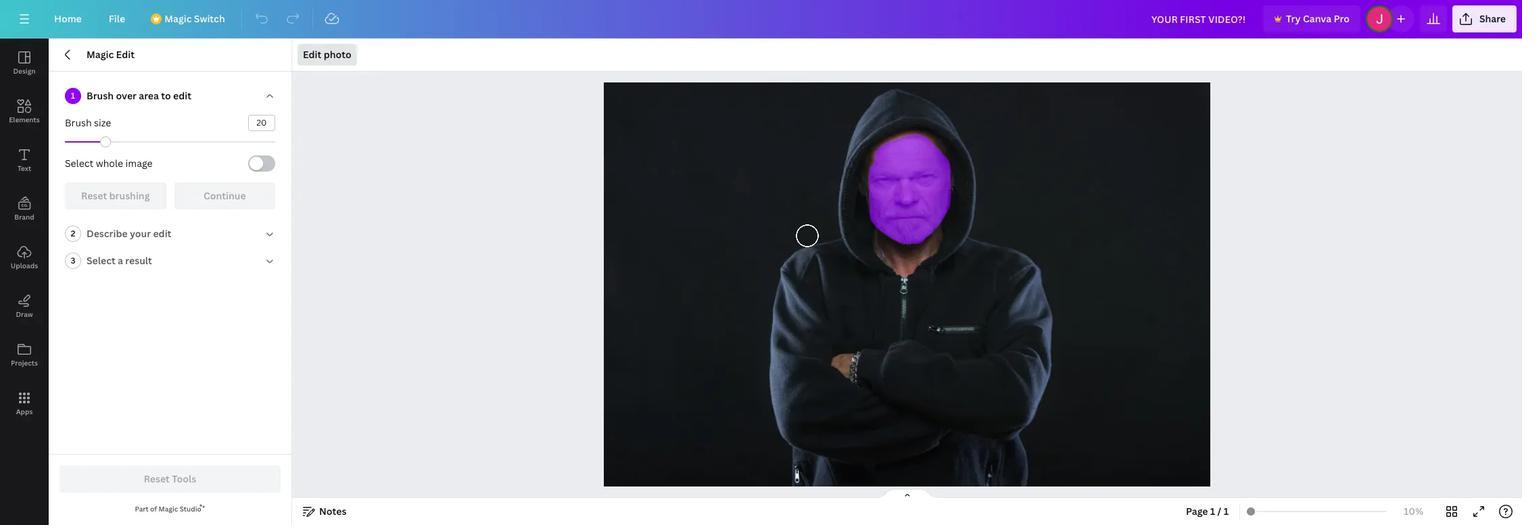 Task type: locate. For each thing, give the bounding box(es) containing it.
1 horizontal spatial 1
[[1211, 505, 1216, 518]]

reset inside button
[[81, 189, 107, 202]]

draw button
[[0, 282, 49, 331]]

reset
[[81, 189, 107, 202], [144, 473, 170, 486]]

magic inside button
[[164, 12, 192, 25]]

magic studio
[[159, 505, 201, 514]]

design button
[[0, 39, 49, 87]]

reset for reset brushing
[[81, 189, 107, 202]]

0 vertical spatial brush
[[87, 89, 114, 102]]

1 horizontal spatial edit
[[303, 48, 322, 61]]

magic for magic switch
[[164, 12, 192, 25]]

1 left /
[[1211, 505, 1216, 518]]

reset inside 'button'
[[144, 473, 170, 486]]

+ add page
[[877, 446, 927, 459]]

describe
[[87, 227, 128, 240]]

1 vertical spatial reset
[[144, 473, 170, 486]]

0 vertical spatial reset
[[81, 189, 107, 202]]

your
[[130, 227, 151, 240]]

size
[[94, 116, 111, 129]]

+
[[877, 446, 882, 459]]

notes
[[319, 505, 347, 518]]

edit photo
[[303, 48, 352, 61]]

magic
[[164, 12, 192, 25], [87, 48, 114, 61], [159, 505, 178, 514]]

1
[[71, 90, 75, 101], [1211, 505, 1216, 518], [1224, 505, 1229, 518]]

0 vertical spatial select
[[65, 157, 94, 170]]

reset tools button
[[60, 466, 281, 493]]

+ add page button
[[624, 439, 1181, 466]]

main menu bar
[[0, 0, 1523, 39]]

draw
[[16, 310, 33, 319]]

1 vertical spatial select
[[87, 254, 115, 267]]

/
[[1218, 505, 1222, 518]]

share
[[1480, 12, 1506, 25]]

1 edit from the left
[[116, 48, 135, 61]]

reset brushing
[[81, 189, 150, 202]]

1 up brush size
[[71, 90, 75, 101]]

apps
[[16, 407, 33, 417]]

continue
[[204, 189, 246, 202]]

apps button
[[0, 379, 49, 428]]

page 1 / 1
[[1186, 505, 1229, 518]]

image
[[126, 157, 153, 170]]

select left whole
[[65, 157, 94, 170]]

1 vertical spatial brush
[[65, 116, 92, 129]]

0 horizontal spatial 1
[[71, 90, 75, 101]]

file button
[[98, 5, 136, 32]]

2 vertical spatial magic
[[159, 505, 178, 514]]

part of
[[135, 505, 159, 514]]

side panel tab list
[[0, 39, 49, 428]]

projects button
[[0, 331, 49, 379]]

magic right of
[[159, 505, 178, 514]]

edit down the file dropdown button
[[116, 48, 135, 61]]

10%
[[1404, 505, 1424, 518]]

select left a
[[87, 254, 115, 267]]

edit right to
[[173, 89, 191, 102]]

edit
[[173, 89, 191, 102], [153, 227, 171, 240]]

magic down the file dropdown button
[[87, 48, 114, 61]]

Design title text field
[[1141, 5, 1258, 32]]

0 horizontal spatial edit
[[153, 227, 171, 240]]

add
[[884, 446, 903, 459]]

0 vertical spatial edit
[[173, 89, 191, 102]]

edit right your
[[153, 227, 171, 240]]

1 vertical spatial edit
[[153, 227, 171, 240]]

Brush size text field
[[249, 116, 275, 131]]

text
[[18, 164, 31, 173]]

page
[[905, 446, 927, 459]]

2 edit from the left
[[303, 48, 322, 61]]

edit left photo
[[303, 48, 322, 61]]

1 vertical spatial magic
[[87, 48, 114, 61]]

0 horizontal spatial edit
[[116, 48, 135, 61]]

1 horizontal spatial reset
[[144, 473, 170, 486]]

reset left brushing
[[81, 189, 107, 202]]

magic left switch
[[164, 12, 192, 25]]

describe your edit
[[87, 227, 171, 240]]

try canva pro button
[[1264, 5, 1361, 32]]

0 vertical spatial magic
[[164, 12, 192, 25]]

reset left tools
[[144, 473, 170, 486]]

part
[[135, 505, 149, 514]]

edit
[[116, 48, 135, 61], [303, 48, 322, 61]]

brushing
[[109, 189, 150, 202]]

10% button
[[1392, 501, 1436, 523]]

canva
[[1303, 12, 1332, 25]]

0 horizontal spatial reset
[[81, 189, 107, 202]]

select
[[65, 157, 94, 170], [87, 254, 115, 267]]

brush
[[87, 89, 114, 102], [65, 116, 92, 129]]

notes button
[[298, 501, 352, 523]]

1 right /
[[1224, 505, 1229, 518]]

try
[[1287, 12, 1301, 25]]

reset brushing button
[[65, 183, 166, 210]]

brush left size
[[65, 116, 92, 129]]

brush left over
[[87, 89, 114, 102]]

uploads
[[11, 261, 38, 271]]

elements button
[[0, 87, 49, 136]]

reset tools
[[144, 473, 196, 486]]

brand
[[14, 212, 34, 222]]

magic edit
[[87, 48, 135, 61]]

brush over area to edit
[[87, 89, 191, 102]]



Task type: vqa. For each thing, say whether or not it's contained in the screenshot.
Part of
yes



Task type: describe. For each thing, give the bounding box(es) containing it.
uploads button
[[0, 233, 49, 282]]

continue button
[[174, 183, 275, 210]]

over
[[116, 89, 137, 102]]

share button
[[1453, 5, 1517, 32]]

whole
[[96, 157, 123, 170]]

select for select a result
[[87, 254, 115, 267]]

2
[[71, 228, 75, 239]]

magic for magic studio
[[159, 505, 178, 514]]

pro
[[1334, 12, 1350, 25]]

home link
[[43, 5, 93, 32]]

page
[[1186, 505, 1208, 518]]

select for select whole image
[[65, 157, 94, 170]]

1 horizontal spatial edit
[[173, 89, 191, 102]]

brand button
[[0, 185, 49, 233]]

brush for brush size
[[65, 116, 92, 129]]

show pages image
[[875, 489, 940, 500]]

switch
[[194, 12, 225, 25]]

magic switch
[[164, 12, 225, 25]]

result
[[125, 254, 152, 267]]

select whole image
[[65, 157, 153, 170]]

tools
[[172, 473, 196, 486]]

photo
[[324, 48, 352, 61]]

home
[[54, 12, 82, 25]]

brush size
[[65, 116, 111, 129]]

elements
[[9, 115, 40, 124]]

magic switch button
[[141, 5, 236, 32]]

of
[[150, 505, 157, 514]]

select a result
[[87, 254, 152, 267]]

magic for magic edit
[[87, 48, 114, 61]]

design
[[13, 66, 36, 76]]

try canva pro
[[1287, 12, 1350, 25]]

projects
[[11, 358, 38, 368]]

to
[[161, 89, 171, 102]]

reset for reset tools
[[144, 473, 170, 486]]

text button
[[0, 136, 49, 185]]

edit inside popup button
[[303, 48, 322, 61]]

2 horizontal spatial 1
[[1224, 505, 1229, 518]]

brush for brush over area to edit
[[87, 89, 114, 102]]

a
[[118, 254, 123, 267]]

area
[[139, 89, 159, 102]]

edit photo button
[[298, 44, 357, 66]]

3
[[71, 255, 75, 266]]

file
[[109, 12, 125, 25]]

studio
[[180, 505, 201, 514]]



